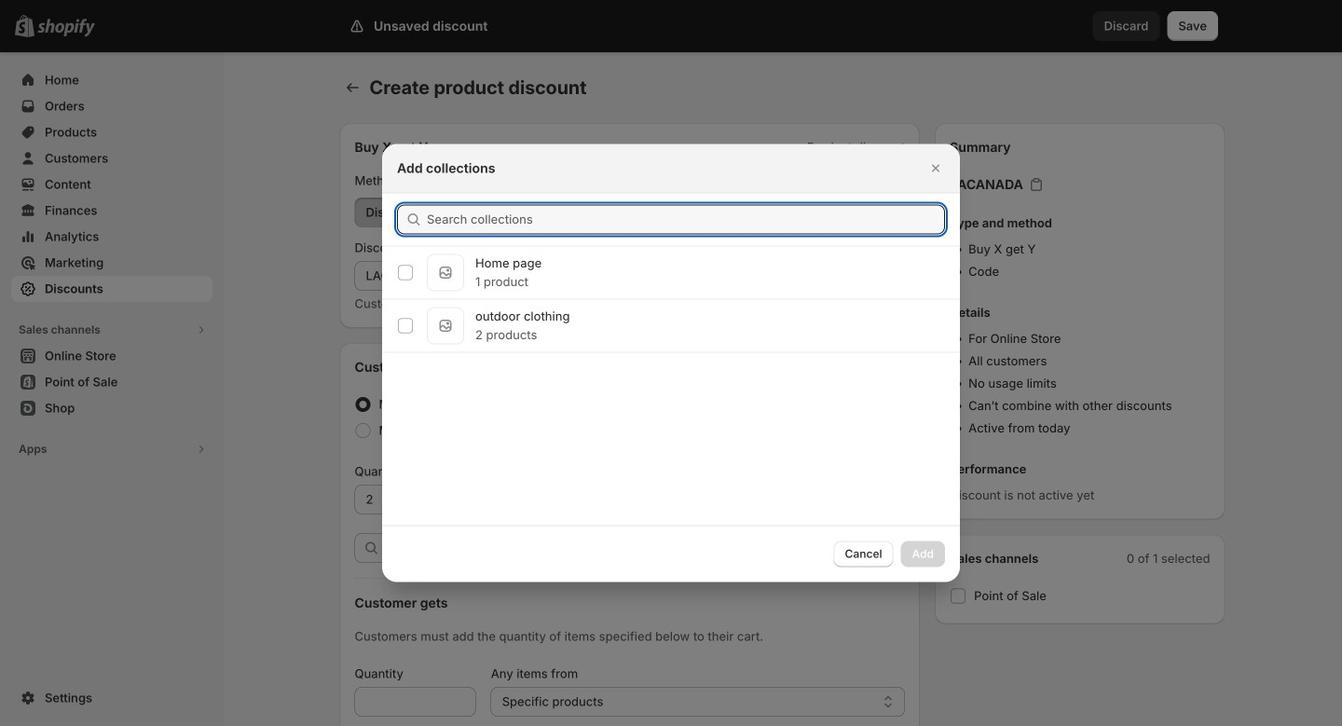 Task type: locate. For each thing, give the bounding box(es) containing it.
dialog
[[0, 144, 1343, 582]]

Search collections text field
[[427, 205, 945, 234]]



Task type: vqa. For each thing, say whether or not it's contained in the screenshot.
Point of Sale
no



Task type: describe. For each thing, give the bounding box(es) containing it.
shopify image
[[37, 18, 95, 37]]



